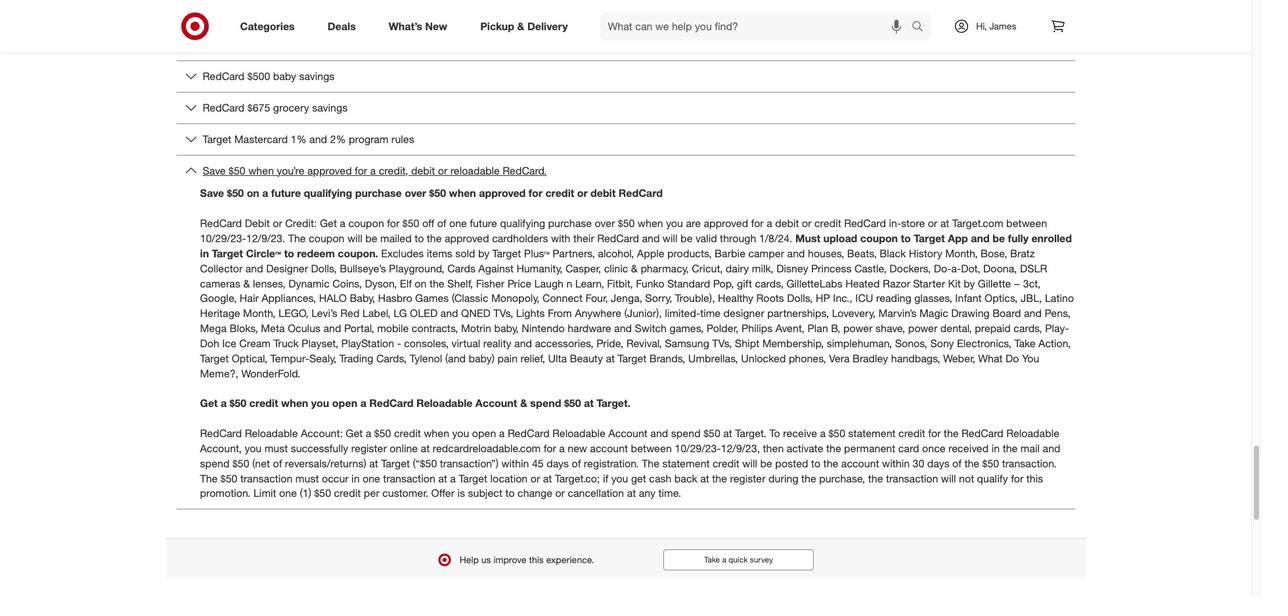 Task type: describe. For each thing, give the bounding box(es) containing it.
a right receive
[[820, 427, 826, 440]]

categories
[[240, 19, 295, 33]]

accessories,
[[535, 337, 594, 350]]

baby
[[273, 70, 296, 83]]

at up "per"
[[369, 457, 378, 470]]

0 vertical spatial by
[[478, 247, 490, 260]]

posted
[[776, 457, 809, 470]]

or right the store
[[928, 217, 938, 230]]

lovevery,
[[832, 307, 876, 320]]

be up products, on the top right of page
[[681, 232, 693, 245]]

a up 1/8/24.
[[767, 217, 773, 230]]

1 vertical spatial one
[[363, 472, 380, 485]]

nintendo
[[522, 322, 565, 335]]

the inside redcard debit or credit: get a coupon for $50 off of one future qualifying purchase over $50 when you are approved for a debit or credit redcard in-store or at target.com between 10/29/23-12/9/23. the coupon will be mailed to the approved cardholders with their redcard and will be valid through 1/8/24.
[[288, 232, 306, 245]]

help
[[460, 555, 479, 566]]

categories link
[[229, 12, 311, 41]]

prepaid
[[975, 322, 1011, 335]]

3 transaction from the left
[[886, 472, 939, 485]]

a inside button
[[722, 555, 727, 565]]

for down redcard.
[[529, 187, 543, 200]]

you
[[1022, 352, 1040, 365]]

of right "(net"
[[273, 457, 282, 470]]

2 horizontal spatial the
[[642, 457, 660, 470]]

mobile
[[377, 322, 409, 335]]

0 vertical spatial spend
[[531, 397, 561, 410]]

kit
[[949, 277, 961, 290]]

when down wonderfold. on the bottom left of the page
[[281, 397, 308, 410]]

at down 45
[[543, 472, 552, 485]]

at up ("$50
[[421, 442, 430, 455]]

credit down 'occur'
[[334, 487, 361, 500]]

shipt
[[735, 337, 760, 350]]

location
[[491, 472, 528, 485]]

the up purchase, on the right
[[824, 457, 839, 470]]

redcard $500 baby savings button
[[176, 61, 1075, 92]]

and inside dropdown button
[[310, 133, 327, 146]]

connect
[[543, 292, 583, 305]]

upload
[[824, 232, 858, 245]]

0 vertical spatial over
[[405, 187, 427, 200]]

in inside must upload coupon to target app and be fully enrolled in target circle™ to redeem coupon.
[[200, 247, 209, 260]]

(classic
[[452, 292, 489, 305]]

mail
[[1021, 442, 1040, 455]]

for up 1/8/24.
[[751, 217, 764, 230]]

when inside dropdown button
[[249, 164, 274, 177]]

one inside redcard debit or credit: get a coupon for $50 off of one future qualifying purchase over $50 when you are approved for a debit or credit redcard in-store or at target.com between 10/29/23-12/9/23. the coupon will be mailed to the approved cardholders with their redcard and will be valid through 1/8/24.
[[449, 217, 467, 230]]

& down relief,
[[520, 397, 528, 410]]

What can we help you find? suggestions appear below search field
[[600, 12, 916, 41]]

target down transaction")
[[459, 472, 488, 485]]

1%
[[291, 133, 307, 146]]

a down the trading
[[361, 397, 367, 410]]

at inside 'excludes items sold by target plus™ partners, alcohol, apple products, barbie camper and houses, beats, black history month, bose, bratz collector and designer dolls, bullseye's playground, cards against humanity, casper, clinic & pharmacy, cricut, dairy milk, disney princess castle, dockers, do-a-dot, doona, dslr cameras & lenses, dynamic coins, dyson, elf on the shelf, fisher price laugh n learn, fitbit, funko standard pop, gift cards, gillettelabs heated razor starter kit by gillette – 3ct, google, hair appliances, halo baby, hasbro games (classic monopoly, connect four, jenga, sorry, trouble), healthy roots dolls, hp inc., icu reading glasses, infant optics, jbl, latino heritage month, lego, levi's red label, lg oled and qned tvs, lights from anywhere (junior), limited-time designer partnerships, lovevery, marvin's magic drawing board and pens, mega bloks, meta oculus and portal, mobile contracts, motrin baby, nintendo hardware and switch games, polder, philips avent, plan b, power shave, power dental, prepaid cards, play- doh ice cream truck playset, playstation - consoles, virtual reality and accessories, pride, revival, samsung tvs, shipt membership, simplehuman, sonos, sony electronics, take action, target optical, tempur-sealy, trading cards, tylenol (and baby) pain relief, ulta beauty at target brands, umbrellas, unlocked phones, vera bradley handbags, weber, what do you meme?, wonderfold.'
[[606, 352, 615, 365]]

0 horizontal spatial statement
[[663, 457, 710, 470]]

a up debit
[[262, 187, 268, 200]]

and down the circle™
[[246, 262, 263, 275]]

target up collector
[[212, 247, 243, 260]]

must upload coupon to target app and be fully enrolled in target circle™ to redeem coupon.
[[200, 232, 1072, 260]]

get inside redcard debit or credit: get a coupon for $50 off of one future qualifying purchase over $50 when you are approved for a debit or credit redcard in-store or at target.com between 10/29/23-12/9/23. the coupon will be mailed to the approved cardholders with their redcard and will be valid through 1/8/24.
[[320, 217, 337, 230]]

new
[[568, 442, 587, 455]]

qned
[[461, 307, 491, 320]]

0 horizontal spatial month,
[[243, 307, 276, 320]]

target inside dropdown button
[[203, 133, 231, 146]]

will up apple
[[663, 232, 678, 245]]

a up offer
[[450, 472, 456, 485]]

will down 12/9/23,
[[743, 457, 758, 470]]

or up 12/9/23.
[[273, 217, 282, 230]]

approved up sold
[[445, 232, 489, 245]]

if
[[603, 472, 609, 485]]

and up contracts,
[[441, 307, 458, 320]]

target down doh
[[200, 352, 229, 365]]

playground,
[[389, 262, 445, 275]]

virtual
[[452, 337, 481, 350]]

the right back
[[713, 472, 727, 485]]

2 horizontal spatial spend
[[671, 427, 701, 440]]

be inside redcard reloadable account: get a $50 credit when you open a redcard reloadable account and spend $50 at target. to receive a $50 statement credit for the redcard reloadable account, you must successfully register online at redcardreloadable.com for a new account between 10/29/23-12/9/23, then activate the permanent card once received in the mail and spend $50 (net of reversals/returns) at target ("$50 transaction") within 45 days of registration. the statement credit will be posted to the account within 30 days of the $50 transaction. the $50 transaction must occur in one transaction at a target location or at target.co; if you get cash back at the register during the purchase, the transaction will not qualify for this promotion. limit one (1) $50 credit per customer. offer is subject to change or cancellation at any time.
[[761, 457, 773, 470]]

or up must
[[802, 217, 812, 230]]

handbags,
[[892, 352, 941, 365]]

10/29/23- inside redcard debit or credit: get a coupon for $50 off of one future qualifying purchase over $50 when you are approved for a debit or credit redcard in-store or at target.com between 10/29/23-12/9/23. the coupon will be mailed to the approved cardholders with their redcard and will be valid through 1/8/24.
[[200, 232, 246, 245]]

once
[[923, 442, 946, 455]]

target down revival,
[[618, 352, 647, 365]]

excludes items sold by target plus™ partners, alcohol, apple products, barbie camper and houses, beats, black history month, bose, bratz collector and designer dolls, bullseye's playground, cards against humanity, casper, clinic & pharmacy, cricut, dairy milk, disney princess castle, dockers, do-a-dot, doona, dslr cameras & lenses, dynamic coins, dyson, elf on the shelf, fisher price laugh n learn, fitbit, funko standard pop, gift cards, gillettelabs heated razor starter kit by gillette – 3ct, google, hair appliances, halo baby, hasbro games (classic monopoly, connect four, jenga, sorry, trouble), healthy roots dolls, hp inc., icu reading glasses, infant optics, jbl, latino heritage month, lego, levi's red label, lg oled and qned tvs, lights from anywhere (junior), limited-time designer partnerships, lovevery, marvin's magic drawing board and pens, mega bloks, meta oculus and portal, mobile contracts, motrin baby, nintendo hardware and switch games, polder, philips avent, plan b, power shave, power dental, prepaid cards, play- doh ice cream truck playset, playstation - consoles, virtual reality and accessories, pride, revival, samsung tvs, shipt membership, simplehuman, sonos, sony electronics, take action, target optical, tempur-sealy, trading cards, tylenol (and baby) pain relief, ulta beauty at target brands, umbrellas, unlocked phones, vera bradley handbags, weber, what do you meme?, wonderfold.
[[200, 247, 1074, 380]]

or up their
[[578, 187, 588, 200]]

umbrellas,
[[689, 352, 738, 365]]

savings for redcard $500 baby savings
[[299, 70, 335, 83]]

milk,
[[752, 262, 774, 275]]

when down reloadable
[[449, 187, 476, 200]]

& up hair
[[243, 277, 250, 290]]

redcard up upload
[[845, 217, 886, 230]]

camper
[[749, 247, 785, 260]]

1 vertical spatial this
[[529, 555, 544, 566]]

a up coupon.
[[340, 217, 346, 230]]

hi, james
[[977, 20, 1017, 32]]

a right account:
[[366, 427, 372, 440]]

debit inside dropdown button
[[411, 164, 435, 177]]

online
[[390, 442, 418, 455]]

credit down redcard.
[[546, 187, 575, 200]]

2 vertical spatial one
[[279, 487, 297, 500]]

games,
[[670, 322, 704, 335]]

credit up online
[[394, 427, 421, 440]]

princess
[[812, 262, 852, 275]]

partners,
[[553, 247, 595, 260]]

0 vertical spatial on
[[247, 187, 259, 200]]

the down the permanent
[[869, 472, 883, 485]]

mailed
[[380, 232, 412, 245]]

save $50 when you're approved for a credit, debit or reloadable redcard. button
[[176, 155, 1075, 186]]

of up not
[[953, 457, 962, 470]]

1 days from the left
[[547, 457, 569, 470]]

be inside must upload coupon to target app and be fully enrolled in target circle™ to redeem coupon.
[[993, 232, 1005, 245]]

four,
[[586, 292, 608, 305]]

1 within from the left
[[502, 457, 529, 470]]

and down levi's
[[324, 322, 341, 335]]

0 horizontal spatial the
[[200, 472, 218, 485]]

target.co;
[[555, 472, 600, 485]]

at right back
[[701, 472, 710, 485]]

redcard left debit
[[200, 217, 242, 230]]

1 vertical spatial by
[[964, 277, 975, 290]]

new
[[425, 19, 448, 33]]

the right activate on the bottom of page
[[827, 442, 842, 455]]

any
[[639, 487, 656, 500]]

dyson,
[[365, 277, 397, 290]]

0 horizontal spatial coupon
[[309, 232, 345, 245]]

0 vertical spatial statement
[[849, 427, 896, 440]]

reloadable up mail
[[1007, 427, 1060, 440]]

qualifying inside redcard debit or credit: get a coupon for $50 off of one future qualifying purchase over $50 when you are approved for a debit or credit redcard in-store or at target.com between 10/29/23-12/9/23. the coupon will be mailed to the approved cardholders with their redcard and will be valid through 1/8/24.
[[500, 217, 546, 230]]

take inside button
[[704, 555, 720, 565]]

you inside redcard debit or credit: get a coupon for $50 off of one future qualifying purchase over $50 when you are approved for a debit or credit redcard in-store or at target.com between 10/29/23-12/9/23. the coupon will be mailed to the approved cardholders with their redcard and will be valid through 1/8/24.
[[666, 217, 683, 230]]

gillettelabs
[[787, 277, 843, 290]]

to down location
[[506, 487, 515, 500]]

mega
[[200, 322, 227, 335]]

(net
[[252, 457, 270, 470]]

do
[[1006, 352, 1020, 365]]

$500
[[248, 70, 270, 83]]

45
[[532, 457, 544, 470]]

for up once
[[929, 427, 941, 440]]

redcard down the 'cards,'
[[369, 397, 414, 410]]

reloadable up new at the bottom of page
[[553, 427, 606, 440]]

the inside 'excludes items sold by target plus™ partners, alcohol, apple products, barbie camper and houses, beats, black history month, bose, bratz collector and designer dolls, bullseye's playground, cards against humanity, casper, clinic & pharmacy, cricut, dairy milk, disney princess castle, dockers, do-a-dot, doona, dslr cameras & lenses, dynamic coins, dyson, elf on the shelf, fisher price laugh n learn, fitbit, funko standard pop, gift cards, gillettelabs heated razor starter kit by gillette – 3ct, google, hair appliances, halo baby, hasbro games (classic monopoly, connect four, jenga, sorry, trouble), healthy roots dolls, hp inc., icu reading glasses, infant optics, jbl, latino heritage month, lego, levi's red label, lg oled and qned tvs, lights from anywhere (junior), limited-time designer partnerships, lovevery, marvin's magic drawing board and pens, mega bloks, meta oculus and portal, mobile contracts, motrin baby, nintendo hardware and switch games, polder, philips avent, plan b, power shave, power dental, prepaid cards, play- doh ice cream truck playset, playstation - consoles, virtual reality and accessories, pride, revival, samsung tvs, shipt membership, simplehuman, sonos, sony electronics, take action, target optical, tempur-sealy, trading cards, tylenol (and baby) pain relief, ulta beauty at target brands, umbrellas, unlocked phones, vera bradley handbags, weber, what do you meme?, wonderfold.'
[[430, 277, 445, 290]]

open inside redcard reloadable account: get a $50 credit when you open a redcard reloadable account and spend $50 at target. to receive a $50 statement credit for the redcard reloadable account, you must successfully register online at redcardreloadable.com for a new account between 10/29/23-12/9/23, then activate the permanent card once received in the mail and spend $50 (net of reversals/returns) at target ("$50 transaction") within 45 days of registration. the statement credit will be posted to the account within 30 days of the $50 transaction. the $50 transaction must occur in one transaction at a target location or at target.co; if you get cash back at the register during the purchase, the transaction will not qualify for this promotion. limit one (1) $50 credit per customer. offer is subject to change or cancellation at any time.
[[472, 427, 496, 440]]

reloadable down (and at the left
[[417, 397, 473, 410]]

you up account:
[[311, 397, 329, 410]]

you up "(net"
[[245, 442, 262, 455]]

be up coupon.
[[365, 232, 378, 245]]

disney
[[777, 262, 809, 275]]

& right pickup
[[517, 19, 525, 33]]

will up coupon.
[[348, 232, 363, 245]]

and up cash in the bottom right of the page
[[651, 427, 668, 440]]

redcard down save $50 when you're approved for a credit, debit or reloadable redcard. dropdown button
[[619, 187, 663, 200]]

play-
[[1046, 322, 1070, 335]]

0 vertical spatial purchase
[[355, 187, 402, 200]]

a up redcardreloadable.com
[[499, 427, 505, 440]]

hi,
[[977, 20, 987, 32]]

you up redcardreloadable.com
[[452, 427, 469, 440]]

castle,
[[855, 262, 887, 275]]

sealy,
[[309, 352, 337, 365]]

2 within from the left
[[883, 457, 910, 470]]

products,
[[668, 247, 712, 260]]

limit
[[254, 487, 276, 500]]

and inside must upload coupon to target app and be fully enrolled in target circle™ to redeem coupon.
[[971, 232, 990, 245]]

tylenol
[[410, 352, 442, 365]]

and up relief,
[[515, 337, 532, 350]]

simplehuman,
[[827, 337, 893, 350]]

1 horizontal spatial must
[[296, 472, 319, 485]]

to up designer
[[284, 247, 294, 260]]

to down the store
[[901, 232, 911, 245]]

0 horizontal spatial spend
[[200, 457, 230, 470]]

cricut,
[[692, 262, 723, 275]]

get inside redcard reloadable account: get a $50 credit when you open a redcard reloadable account and spend $50 at target. to receive a $50 statement credit for the redcard reloadable account, you must successfully register online at redcardreloadable.com for a new account between 10/29/23-12/9/23, then activate the permanent card once received in the mail and spend $50 (net of reversals/returns) at target ("$50 transaction") within 45 days of registration. the statement credit will be posted to the account within 30 days of the $50 transaction. the $50 transaction must occur in one transaction at a target location or at target.co; if you get cash back at the register during the purchase, the transaction will not qualify for this promotion. limit one (1) $50 credit per customer. offer is subject to change or cancellation at any time.
[[346, 427, 363, 440]]

0 vertical spatial must
[[265, 442, 288, 455]]

redcard up account,
[[200, 427, 242, 440]]

1 vertical spatial get
[[200, 397, 218, 410]]

approved up through
[[704, 217, 749, 230]]

cameras
[[200, 277, 240, 290]]

1 horizontal spatial account
[[842, 457, 880, 470]]

1 horizontal spatial month,
[[946, 247, 978, 260]]

bloks,
[[230, 322, 258, 335]]

redcard up received
[[962, 427, 1004, 440]]

the left mail
[[1003, 442, 1018, 455]]

credit down wonderfold. on the bottom left of the page
[[249, 397, 278, 410]]

baby,
[[350, 292, 375, 305]]

barbie
[[715, 247, 746, 260]]

you right the if
[[612, 472, 629, 485]]

between inside redcard reloadable account: get a $50 credit when you open a redcard reloadable account and spend $50 at target. to receive a $50 statement credit for the redcard reloadable account, you must successfully register online at redcardreloadable.com for a new account between 10/29/23-12/9/23, then activate the permanent card once received in the mail and spend $50 (net of reversals/returns) at target ("$50 transaction") within 45 days of registration. the statement credit will be posted to the account within 30 days of the $50 transaction. the $50 transaction must occur in one transaction at a target location or at target.co; if you get cash back at the register during the purchase, the transaction will not qualify for this promotion. limit one (1) $50 credit per customer. offer is subject to change or cancellation at any time.
[[631, 442, 672, 455]]

at up 12/9/23,
[[724, 427, 733, 440]]

occur
[[322, 472, 349, 485]]

successfully
[[291, 442, 348, 455]]

change
[[518, 487, 553, 500]]

this inside redcard reloadable account: get a $50 credit when you open a redcard reloadable account and spend $50 at target. to receive a $50 statement credit for the redcard reloadable account, you must successfully register online at redcardreloadable.com for a new account between 10/29/23-12/9/23, then activate the permanent card once received in the mail and spend $50 (net of reversals/returns) at target ("$50 transaction") within 45 days of registration. the statement credit will be posted to the account within 30 days of the $50 transaction. the $50 transaction must occur in one transaction at a target location or at target.co; if you get cash back at the register during the purchase, the transaction will not qualify for this promotion. limit one (1) $50 credit per customer. offer is subject to change or cancellation at any time.
[[1027, 472, 1044, 485]]

search
[[906, 21, 938, 34]]

12/9/23,
[[721, 442, 760, 455]]

the inside redcard debit or credit: get a coupon for $50 off of one future qualifying purchase over $50 when you are approved for a debit or credit redcard in-store or at target.com between 10/29/23-12/9/23. the coupon will be mailed to the approved cardholders with their redcard and will be valid through 1/8/24.
[[427, 232, 442, 245]]

take a quick survey button
[[664, 550, 814, 571]]

approved down redcard.
[[479, 187, 526, 200]]

0 horizontal spatial dolls,
[[311, 262, 337, 275]]

for up mailed
[[387, 217, 400, 230]]

meta
[[261, 322, 285, 335]]

0 horizontal spatial open
[[332, 397, 358, 410]]

savings for redcard $675 grocery savings
[[312, 101, 348, 114]]

target up 'history'
[[914, 232, 945, 245]]

credit:
[[285, 217, 317, 230]]

hardware
[[568, 322, 612, 335]]

avent,
[[776, 322, 805, 335]]

truck
[[274, 337, 299, 350]]

when inside redcard reloadable account: get a $50 credit when you open a redcard reloadable account and spend $50 at target. to receive a $50 statement credit for the redcard reloadable account, you must successfully register online at redcardreloadable.com for a new account between 10/29/23-12/9/23, then activate the permanent card once received in the mail and spend $50 (net of reversals/returns) at target ("$50 transaction") within 45 days of registration. the statement credit will be posted to the account within 30 days of the $50 transaction. the $50 transaction must occur in one transaction at a target location or at target.co; if you get cash back at the register during the purchase, the transaction will not qualify for this promotion. limit one (1) $50 credit per customer. offer is subject to change or cancellation at any time.
[[424, 427, 450, 440]]

0 horizontal spatial register
[[351, 442, 387, 455]]

what's
[[389, 19, 422, 33]]

0 vertical spatial future
[[271, 187, 301, 200]]

membership,
[[763, 337, 824, 350]]

doh
[[200, 337, 219, 350]]

debit
[[245, 217, 270, 230]]

coupon inside must upload coupon to target app and be fully enrolled in target circle™ to redeem coupon.
[[861, 232, 898, 245]]

app
[[948, 232, 968, 245]]

1 vertical spatial debit
[[591, 187, 616, 200]]

for up 45
[[544, 442, 556, 455]]

at down beauty
[[584, 397, 594, 410]]

ulta
[[548, 352, 567, 365]]

brands,
[[650, 352, 686, 365]]

get a $50 credit when you open a redcard reloadable account & spend $50 at target.
[[200, 397, 631, 410]]

and inside redcard debit or credit: get a coupon for $50 off of one future qualifying purchase over $50 when you are approved for a debit or credit redcard in-store or at target.com between 10/29/23-12/9/23. the coupon will be mailed to the approved cardholders with their redcard and will be valid through 1/8/24.
[[642, 232, 660, 245]]

contracts,
[[412, 322, 458, 335]]

or down target.co;
[[556, 487, 565, 500]]

elf
[[400, 277, 412, 290]]

heritage
[[200, 307, 240, 320]]

the up received
[[944, 427, 959, 440]]



Task type: vqa. For each thing, say whether or not it's contained in the screenshot.
spend to the middle
yes



Task type: locate. For each thing, give the bounding box(es) containing it.
0 vertical spatial get
[[320, 217, 337, 230]]

this right improve
[[529, 555, 544, 566]]

reloadable up "(net"
[[245, 427, 298, 440]]

vera
[[829, 352, 850, 365]]

0 vertical spatial 10/29/23-
[[200, 232, 246, 245]]

0 vertical spatial the
[[288, 232, 306, 245]]

1 vertical spatial register
[[730, 472, 766, 485]]

2 days from the left
[[928, 457, 950, 470]]

cash
[[649, 472, 672, 485]]

improve
[[494, 555, 527, 566]]

survey
[[750, 555, 773, 565]]

the
[[427, 232, 442, 245], [430, 277, 445, 290], [944, 427, 959, 440], [827, 442, 842, 455], [1003, 442, 1018, 455], [824, 457, 839, 470], [965, 457, 980, 470], [713, 472, 727, 485], [802, 472, 817, 485], [869, 472, 883, 485]]

optics,
[[985, 292, 1018, 305]]

0 vertical spatial open
[[332, 397, 358, 410]]

2 transaction from the left
[[383, 472, 436, 485]]

account up registration.
[[590, 442, 628, 455]]

transaction up limit
[[240, 472, 293, 485]]

within down the card
[[883, 457, 910, 470]]

2 power from the left
[[909, 322, 938, 335]]

when up ("$50
[[424, 427, 450, 440]]

1 horizontal spatial tvs,
[[712, 337, 732, 350]]

in up collector
[[200, 247, 209, 260]]

savings right baby
[[299, 70, 335, 83]]

2 vertical spatial the
[[200, 472, 218, 485]]

1 horizontal spatial cards,
[[1014, 322, 1043, 335]]

not
[[959, 472, 975, 485]]

plan
[[808, 322, 829, 335]]

and right mail
[[1043, 442, 1061, 455]]

0 horizontal spatial by
[[478, 247, 490, 260]]

coupon
[[349, 217, 384, 230], [309, 232, 345, 245], [861, 232, 898, 245]]

register left online
[[351, 442, 387, 455]]

1 vertical spatial account
[[609, 427, 648, 440]]

month, down hair
[[243, 307, 276, 320]]

between inside redcard debit or credit: get a coupon for $50 off of one future qualifying purchase over $50 when you are approved for a debit or credit redcard in-store or at target.com between 10/29/23-12/9/23. the coupon will be mailed to the approved cardholders with their redcard and will be valid through 1/8/24.
[[1007, 217, 1048, 230]]

0 horizontal spatial on
[[247, 187, 259, 200]]

0 horizontal spatial must
[[265, 442, 288, 455]]

coupon up coupon.
[[349, 217, 384, 230]]

10/29/23- inside redcard reloadable account: get a $50 credit when you open a redcard reloadable account and spend $50 at target. to receive a $50 statement credit for the redcard reloadable account, you must successfully register online at redcardreloadable.com for a new account between 10/29/23-12/9/23, then activate the permanent card once received in the mail and spend $50 (net of reversals/returns) at target ("$50 transaction") within 45 days of registration. the statement credit will be posted to the account within 30 days of the $50 transaction. the $50 transaction must occur in one transaction at a target location or at target.co; if you get cash back at the register during the purchase, the transaction will not qualify for this promotion. limit one (1) $50 credit per customer. offer is subject to change or cancellation at any time.
[[675, 442, 721, 455]]

baby)
[[469, 352, 495, 365]]

designer
[[266, 262, 308, 275]]

tvs, up 'baby,'
[[494, 307, 513, 320]]

philips
[[742, 322, 773, 335]]

of inside redcard debit or credit: get a coupon for $50 off of one future qualifying purchase over $50 when you are approved for a debit or credit redcard in-store or at target.com between 10/29/23-12/9/23. the coupon will be mailed to the approved cardholders with their redcard and will be valid through 1/8/24.
[[437, 217, 447, 230]]

0 vertical spatial take
[[1015, 337, 1036, 350]]

savings inside dropdown button
[[312, 101, 348, 114]]

credit inside redcard debit or credit: get a coupon for $50 off of one future qualifying purchase over $50 when you are approved for a debit or credit redcard in-store or at target.com between 10/29/23-12/9/23. the coupon will be mailed to the approved cardholders with their redcard and will be valid through 1/8/24.
[[815, 217, 842, 230]]

2 vertical spatial debit
[[776, 217, 799, 230]]

the down credit:
[[288, 232, 306, 245]]

debit inside redcard debit or credit: get a coupon for $50 off of one future qualifying purchase over $50 when you are approved for a debit or credit redcard in-store or at target.com between 10/29/23-12/9/23. the coupon will be mailed to the approved cardholders with their redcard and will be valid through 1/8/24.
[[776, 217, 799, 230]]

or up "change"
[[531, 472, 540, 485]]

redcard left $500
[[203, 70, 245, 83]]

between up cash in the bottom right of the page
[[631, 442, 672, 455]]

to inside redcard debit or credit: get a coupon for $50 off of one future qualifying purchase over $50 when you are approved for a debit or credit redcard in-store or at target.com between 10/29/23-12/9/23. the coupon will be mailed to the approved cardholders with their redcard and will be valid through 1/8/24.
[[415, 232, 424, 245]]

target down online
[[381, 457, 410, 470]]

0 vertical spatial savings
[[299, 70, 335, 83]]

purchase,
[[820, 472, 866, 485]]

1 horizontal spatial the
[[288, 232, 306, 245]]

this
[[1027, 472, 1044, 485], [529, 555, 544, 566]]

a-
[[952, 262, 961, 275]]

1 horizontal spatial spend
[[531, 397, 561, 410]]

a inside dropdown button
[[370, 164, 376, 177]]

to
[[415, 232, 424, 245], [901, 232, 911, 245], [284, 247, 294, 260], [812, 457, 821, 470], [506, 487, 515, 500]]

redcard inside dropdown button
[[203, 101, 245, 114]]

electronics,
[[957, 337, 1012, 350]]

within
[[502, 457, 529, 470], [883, 457, 910, 470]]

statement up the permanent
[[849, 427, 896, 440]]

per
[[364, 487, 380, 500]]

is
[[458, 487, 465, 500]]

be down then
[[761, 457, 773, 470]]

cards, down board
[[1014, 322, 1043, 335]]

transaction
[[240, 472, 293, 485], [383, 472, 436, 485], [886, 472, 939, 485]]

0 vertical spatial qualifying
[[304, 187, 352, 200]]

a left new at the bottom of page
[[559, 442, 565, 455]]

dolls,
[[311, 262, 337, 275], [787, 292, 813, 305]]

within up location
[[502, 457, 529, 470]]

account up redcardreloadable.com
[[476, 397, 517, 410]]

circle™
[[246, 247, 281, 260]]

take inside 'excludes items sold by target plus™ partners, alcohol, apple products, barbie camper and houses, beats, black history month, bose, bratz collector and designer dolls, bullseye's playground, cards against humanity, casper, clinic & pharmacy, cricut, dairy milk, disney princess castle, dockers, do-a-dot, doona, dslr cameras & lenses, dynamic coins, dyson, elf on the shelf, fisher price laugh n learn, fitbit, funko standard pop, gift cards, gillettelabs heated razor starter kit by gillette – 3ct, google, hair appliances, halo baby, hasbro games (classic monopoly, connect four, jenga, sorry, trouble), healthy roots dolls, hp inc., icu reading glasses, infant optics, jbl, latino heritage month, lego, levi's red label, lg oled and qned tvs, lights from anywhere (junior), limited-time designer partnerships, lovevery, marvin's magic drawing board and pens, mega bloks, meta oculus and portal, mobile contracts, motrin baby, nintendo hardware and switch games, polder, philips avent, plan b, power shave, power dental, prepaid cards, play- doh ice cream truck playset, playstation - consoles, virtual reality and accessories, pride, revival, samsung tvs, shipt membership, simplehuman, sonos, sony electronics, take action, target optical, tempur-sealy, trading cards, tylenol (and baby) pain relief, ulta beauty at target brands, umbrellas, unlocked phones, vera bradley handbags, weber, what do you meme?, wonderfold.'
[[1015, 337, 1036, 350]]

samsung
[[665, 337, 710, 350]]

or inside dropdown button
[[438, 164, 448, 177]]

1 vertical spatial qualifying
[[500, 217, 546, 230]]

starter
[[914, 277, 946, 290]]

save $50 when you're approved for a credit, debit or reloadable redcard.
[[203, 164, 547, 177]]

get right account:
[[346, 427, 363, 440]]

one right off
[[449, 217, 467, 230]]

in right received
[[992, 442, 1000, 455]]

spend
[[531, 397, 561, 410], [671, 427, 701, 440], [200, 457, 230, 470]]

when up must upload coupon to target app and be fully enrolled in target circle™ to redeem coupon.
[[638, 217, 664, 230]]

0 vertical spatial save
[[203, 164, 226, 177]]

razor
[[883, 277, 911, 290]]

redcard.
[[503, 164, 547, 177]]

1 vertical spatial must
[[296, 472, 319, 485]]

black
[[880, 247, 906, 260]]

approved inside save $50 when you're approved for a credit, debit or reloadable redcard. dropdown button
[[307, 164, 352, 177]]

anywhere
[[575, 307, 622, 320]]

1 vertical spatial purchase
[[548, 217, 592, 230]]

by right the kit
[[964, 277, 975, 290]]

save for save $50 on a future qualifying purchase over $50 when approved for credit or debit redcard
[[200, 187, 224, 200]]

statement up back
[[663, 457, 710, 470]]

weber,
[[944, 352, 976, 365]]

0 horizontal spatial tvs,
[[494, 307, 513, 320]]

consoles,
[[404, 337, 449, 350]]

hasbro
[[378, 292, 412, 305]]

back
[[675, 472, 698, 485]]

of right off
[[437, 217, 447, 230]]

2 horizontal spatial coupon
[[861, 232, 898, 245]]

0 horizontal spatial qualifying
[[304, 187, 352, 200]]

1 vertical spatial dolls,
[[787, 292, 813, 305]]

&
[[517, 19, 525, 33], [631, 262, 638, 275], [243, 277, 250, 290], [520, 397, 528, 410]]

redcard debit or credit: get a coupon for $50 off of one future qualifying purchase over $50 when you are approved for a debit or credit redcard in-store or at target.com between 10/29/23-12/9/23. the coupon will be mailed to the approved cardholders with their redcard and will be valid through 1/8/24.
[[200, 217, 1048, 245]]

savings inside dropdown button
[[299, 70, 335, 83]]

the down posted
[[802, 472, 817, 485]]

1 horizontal spatial future
[[470, 217, 497, 230]]

2 horizontal spatial in
[[992, 442, 1000, 455]]

dental,
[[941, 322, 972, 335]]

0 vertical spatial between
[[1007, 217, 1048, 230]]

0 horizontal spatial target.
[[597, 397, 631, 410]]

1 horizontal spatial on
[[415, 277, 427, 290]]

marvin's
[[879, 307, 917, 320]]

credit up upload
[[815, 217, 842, 230]]

2%
[[330, 133, 346, 146]]

for
[[355, 164, 367, 177], [529, 187, 543, 200], [387, 217, 400, 230], [751, 217, 764, 230], [929, 427, 941, 440], [544, 442, 556, 455], [1011, 472, 1024, 485]]

during
[[769, 472, 799, 485]]

1 vertical spatial statement
[[663, 457, 710, 470]]

2 vertical spatial spend
[[200, 457, 230, 470]]

1 horizontal spatial take
[[1015, 337, 1036, 350]]

0 horizontal spatial 10/29/23-
[[200, 232, 246, 245]]

relief,
[[521, 352, 545, 365]]

0 vertical spatial one
[[449, 217, 467, 230]]

spend down account,
[[200, 457, 230, 470]]

redcard up 45
[[508, 427, 550, 440]]

to down off
[[415, 232, 424, 245]]

sony
[[931, 337, 955, 350]]

with
[[551, 232, 571, 245]]

0 horizontal spatial in
[[200, 247, 209, 260]]

dairy
[[726, 262, 749, 275]]

off
[[422, 217, 435, 230]]

0 horizontal spatial one
[[279, 487, 297, 500]]

at up offer
[[438, 472, 447, 485]]

must up (1)
[[296, 472, 319, 485]]

transaction down 30
[[886, 472, 939, 485]]

0 vertical spatial target.
[[597, 397, 631, 410]]

over up alcohol,
[[595, 217, 615, 230]]

1 horizontal spatial debit
[[591, 187, 616, 200]]

of
[[437, 217, 447, 230], [273, 457, 282, 470], [572, 457, 581, 470], [953, 457, 962, 470]]

1 vertical spatial save
[[200, 187, 224, 200]]

target
[[203, 133, 231, 146], [914, 232, 945, 245], [212, 247, 243, 260], [493, 247, 521, 260], [200, 352, 229, 365], [618, 352, 647, 365], [381, 457, 410, 470], [459, 472, 488, 485]]

will left not
[[942, 472, 957, 485]]

and up pride,
[[614, 322, 632, 335]]

of down new at the bottom of page
[[572, 457, 581, 470]]

humanity,
[[517, 262, 563, 275]]

0 horizontal spatial this
[[529, 555, 544, 566]]

open up account:
[[332, 397, 358, 410]]

account inside redcard reloadable account: get a $50 credit when you open a redcard reloadable account and spend $50 at target. to receive a $50 statement credit for the redcard reloadable account, you must successfully register online at redcardreloadable.com for a new account between 10/29/23-12/9/23, then activate the permanent card once received in the mail and spend $50 (net of reversals/returns) at target ("$50 transaction") within 45 days of registration. the statement credit will be posted to the account within 30 days of the $50 transaction. the $50 transaction must occur in one transaction at a target location or at target.co; if you get cash back at the register during the purchase, the transaction will not qualify for this promotion. limit one (1) $50 credit per customer. offer is subject to change or cancellation at any time.
[[609, 427, 648, 440]]

appliances,
[[262, 292, 316, 305]]

hp
[[816, 292, 831, 305]]

target.com
[[953, 217, 1004, 230]]

lego,
[[279, 307, 309, 320]]

inc.,
[[833, 292, 853, 305]]

purchase down save $50 when you're approved for a credit, debit or reloadable redcard.
[[355, 187, 402, 200]]

1 horizontal spatial power
[[909, 322, 938, 335]]

doona,
[[984, 262, 1018, 275]]

redcard reloadable account: get a $50 credit when you open a redcard reloadable account and spend $50 at target. to receive a $50 statement credit for the redcard reloadable account, you must successfully register online at redcardreloadable.com for a new account between 10/29/23-12/9/23, then activate the permanent card once received in the mail and spend $50 (net of reversals/returns) at target ("$50 transaction") within 45 days of registration. the statement credit will be posted to the account within 30 days of the $50 transaction. the $50 transaction must occur in one transaction at a target location or at target.co; if you get cash back at the register during the purchase, the transaction will not qualify for this promotion. limit one (1) $50 credit per customer. offer is subject to change or cancellation at any time.
[[200, 427, 1061, 500]]

a down meme?,
[[221, 397, 227, 410]]

1 horizontal spatial by
[[964, 277, 975, 290]]

learn,
[[575, 277, 604, 290]]

dslr
[[1020, 262, 1048, 275]]

at left the any
[[627, 487, 636, 500]]

1 horizontal spatial this
[[1027, 472, 1044, 485]]

2 horizontal spatial get
[[346, 427, 363, 440]]

action,
[[1039, 337, 1071, 350]]

valid
[[696, 232, 717, 245]]

2 horizontal spatial one
[[449, 217, 467, 230]]

enrolled
[[1032, 232, 1072, 245]]

1 vertical spatial the
[[642, 457, 660, 470]]

redcard inside dropdown button
[[203, 70, 245, 83]]

time
[[701, 307, 721, 320]]

2 horizontal spatial debit
[[776, 217, 799, 230]]

save for save $50 when you're approved for a credit, debit or reloadable redcard.
[[203, 164, 226, 177]]

the down received
[[965, 457, 980, 470]]

0 vertical spatial dolls,
[[311, 262, 337, 275]]

are
[[686, 217, 701, 230]]

1 horizontal spatial account
[[609, 427, 648, 440]]

through
[[720, 232, 757, 245]]

houses,
[[808, 247, 845, 260]]

0 horizontal spatial cards,
[[755, 277, 784, 290]]

dolls, up partnerships,
[[787, 292, 813, 305]]

and up apple
[[642, 232, 660, 245]]

help us improve this experience.
[[460, 555, 594, 566]]

0 horizontal spatial purchase
[[355, 187, 402, 200]]

future inside redcard debit or credit: get a coupon for $50 off of one future qualifying purchase over $50 when you are approved for a debit or credit redcard in-store or at target.com between 10/29/23-12/9/23. the coupon will be mailed to the approved cardholders with their redcard and will be valid through 1/8/24.
[[470, 217, 497, 230]]

bratz
[[1011, 247, 1035, 260]]

for inside save $50 when you're approved for a credit, debit or reloadable redcard. dropdown button
[[355, 164, 367, 177]]

1 horizontal spatial coupon
[[349, 217, 384, 230]]

0 horizontal spatial take
[[704, 555, 720, 565]]

clinic
[[604, 262, 628, 275]]

days down once
[[928, 457, 950, 470]]

1 horizontal spatial statement
[[849, 427, 896, 440]]

& right 'clinic'
[[631, 262, 638, 275]]

account,
[[200, 442, 242, 455]]

items
[[427, 247, 453, 260]]

1 horizontal spatial dolls,
[[787, 292, 813, 305]]

fully
[[1008, 232, 1029, 245]]

what's new link
[[378, 12, 464, 41]]

purchase inside redcard debit or credit: get a coupon for $50 off of one future qualifying purchase over $50 when you are approved for a debit or credit redcard in-store or at target.com between 10/29/23-12/9/23. the coupon will be mailed to the approved cardholders with their redcard and will be valid through 1/8/24.
[[548, 217, 592, 230]]

0 horizontal spatial power
[[844, 322, 873, 335]]

for down program on the top left of page
[[355, 164, 367, 177]]

dot,
[[961, 262, 981, 275]]

0 horizontal spatial account
[[590, 442, 628, 455]]

redeem
[[297, 247, 335, 260]]

credit down 12/9/23,
[[713, 457, 740, 470]]

1 power from the left
[[844, 322, 873, 335]]

lights
[[516, 307, 545, 320]]

magic
[[920, 307, 949, 320]]

0 vertical spatial this
[[1027, 472, 1044, 485]]

30
[[913, 457, 925, 470]]

over inside redcard debit or credit: get a coupon for $50 off of one future qualifying purchase over $50 when you are approved for a debit or credit redcard in-store or at target.com between 10/29/23-12/9/23. the coupon will be mailed to the approved cardholders with their redcard and will be valid through 1/8/24.
[[595, 217, 615, 230]]

and up disney
[[788, 247, 805, 260]]

purchase
[[355, 187, 402, 200], [548, 217, 592, 230]]

1 horizontal spatial in
[[352, 472, 360, 485]]

tvs, down polder,
[[712, 337, 732, 350]]

switch
[[635, 322, 667, 335]]

target mastercard 1% and 2% program rules
[[203, 133, 414, 146]]

1 horizontal spatial days
[[928, 457, 950, 470]]

savings up '2%'
[[312, 101, 348, 114]]

when inside redcard debit or credit: get a coupon for $50 off of one future qualifying purchase over $50 when you are approved for a debit or credit redcard in-store or at target.com between 10/29/23-12/9/23. the coupon will be mailed to the approved cardholders with their redcard and will be valid through 1/8/24.
[[638, 217, 664, 230]]

at inside redcard debit or credit: get a coupon for $50 off of one future qualifying purchase over $50 when you are approved for a debit or credit redcard in-store or at target.com between 10/29/23-12/9/23. the coupon will be mailed to the approved cardholders with their redcard and will be valid through 1/8/24.
[[941, 217, 950, 230]]

(and
[[445, 352, 466, 365]]

1 vertical spatial tvs,
[[712, 337, 732, 350]]

between
[[1007, 217, 1048, 230], [631, 442, 672, 455]]

$50 inside dropdown button
[[229, 164, 246, 177]]

1 horizontal spatial qualifying
[[500, 217, 546, 230]]

for down the transaction.
[[1011, 472, 1024, 485]]

by right sold
[[478, 247, 490, 260]]

1 vertical spatial cards,
[[1014, 322, 1043, 335]]

1 horizontal spatial transaction
[[383, 472, 436, 485]]

credit up the card
[[899, 427, 926, 440]]

1 vertical spatial future
[[470, 217, 497, 230]]

10/29/23- up collector
[[200, 232, 246, 245]]

0 horizontal spatial transaction
[[240, 472, 293, 485]]

0 horizontal spatial get
[[200, 397, 218, 410]]

and down target.com
[[971, 232, 990, 245]]

target.
[[597, 397, 631, 410], [736, 427, 767, 440]]

1 horizontal spatial within
[[883, 457, 910, 470]]

on inside 'excludes items sold by target plus™ partners, alcohol, apple products, barbie camper and houses, beats, black history month, bose, bratz collector and designer dolls, bullseye's playground, cards against humanity, casper, clinic & pharmacy, cricut, dairy milk, disney princess castle, dockers, do-a-dot, doona, dslr cameras & lenses, dynamic coins, dyson, elf on the shelf, fisher price laugh n learn, fitbit, funko standard pop, gift cards, gillettelabs heated razor starter kit by gillette – 3ct, google, hair appliances, halo baby, hasbro games (classic monopoly, connect four, jenga, sorry, trouble), healthy roots dolls, hp inc., icu reading glasses, infant optics, jbl, latino heritage month, lego, levi's red label, lg oled and qned tvs, lights from anywhere (junior), limited-time designer partnerships, lovevery, marvin's magic drawing board and pens, mega bloks, meta oculus and portal, mobile contracts, motrin baby, nintendo hardware and switch games, polder, philips avent, plan b, power shave, power dental, prepaid cards, play- doh ice cream truck playset, playstation - consoles, virtual reality and accessories, pride, revival, samsung tvs, shipt membership, simplehuman, sonos, sony electronics, take action, target optical, tempur-sealy, trading cards, tylenol (and baby) pain relief, ulta beauty at target brands, umbrellas, unlocked phones, vera bradley handbags, weber, what do you meme?, wonderfold.'
[[415, 277, 427, 290]]

subject
[[468, 487, 503, 500]]

debit up 1/8/24.
[[776, 217, 799, 230]]

redcard up alcohol,
[[597, 232, 639, 245]]

target. inside redcard reloadable account: get a $50 credit when you open a redcard reloadable account and spend $50 at target. to receive a $50 statement credit for the redcard reloadable account, you must successfully register online at redcardreloadable.com for a new account between 10/29/23-12/9/23, then activate the permanent card once received in the mail and spend $50 (net of reversals/returns) at target ("$50 transaction") within 45 days of registration. the statement credit will be posted to the account within 30 days of the $50 transaction. the $50 transaction must occur in one transaction at a target location or at target.co; if you get cash back at the register during the purchase, the transaction will not qualify for this promotion. limit one (1) $50 credit per customer. offer is subject to change or cancellation at any time.
[[736, 427, 767, 440]]

1 vertical spatial between
[[631, 442, 672, 455]]

transaction up 'customer.'
[[383, 472, 436, 485]]

to down activate on the bottom of page
[[812, 457, 821, 470]]

0 vertical spatial month,
[[946, 247, 978, 260]]

0 vertical spatial account
[[590, 442, 628, 455]]

1 vertical spatial over
[[595, 217, 615, 230]]

(1)
[[300, 487, 311, 500]]

save inside dropdown button
[[203, 164, 226, 177]]

1 vertical spatial take
[[704, 555, 720, 565]]

0 horizontal spatial account
[[476, 397, 517, 410]]

0 vertical spatial account
[[476, 397, 517, 410]]

against
[[479, 262, 514, 275]]

1 transaction from the left
[[240, 472, 293, 485]]

1 horizontal spatial purchase
[[548, 217, 592, 230]]

1 horizontal spatial one
[[363, 472, 380, 485]]

0 vertical spatial tvs,
[[494, 307, 513, 320]]

month, down app
[[946, 247, 978, 260]]

0 horizontal spatial over
[[405, 187, 427, 200]]

one left (1)
[[279, 487, 297, 500]]

the up cash in the bottom right of the page
[[642, 457, 660, 470]]

over down credit,
[[405, 187, 427, 200]]

deals
[[328, 19, 356, 33]]

and down jbl,
[[1024, 307, 1042, 320]]

0 vertical spatial cards,
[[755, 277, 784, 290]]

target up against at the top left of page
[[493, 247, 521, 260]]

account down the permanent
[[842, 457, 880, 470]]

search button
[[906, 12, 938, 43]]

1 horizontal spatial get
[[320, 217, 337, 230]]

1 vertical spatial target.
[[736, 427, 767, 440]]

power up simplehuman,
[[844, 322, 873, 335]]



